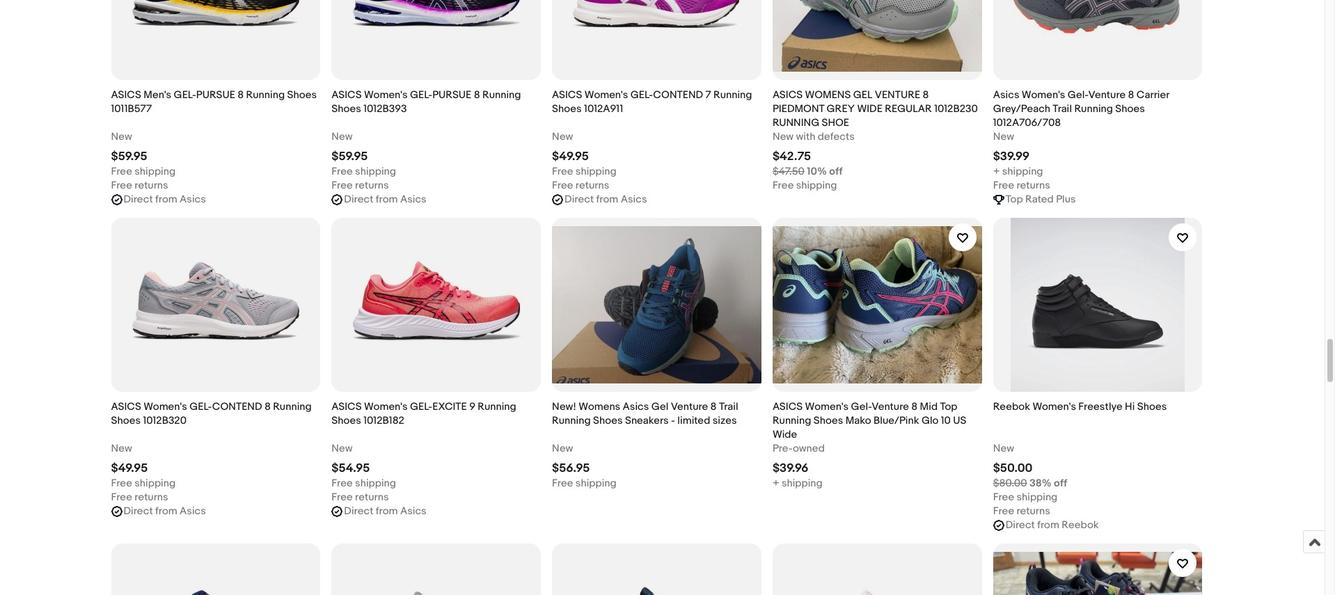 Task type: describe. For each thing, give the bounding box(es) containing it.
Top Rated Plus text field
[[1006, 193, 1076, 207]]

carrier
[[1137, 89, 1170, 102]]

shoes inside asics women's gel-excite 9   running shoes 1012b182
[[332, 414, 361, 428]]

asics women's gel-excite 9   running shoes 1012b182
[[332, 401, 517, 428]]

gel
[[652, 401, 669, 414]]

returns inside asics women's gel-venture 8 carrier grey/peach trail running shoes 1012a706/708 new $39.99 + shipping free returns
[[1017, 179, 1051, 192]]

asics inside 'new! womens asics gel venture 8 trail running shoes sneakers - limited sizes'
[[623, 401, 649, 414]]

free shipping text field down 38%
[[993, 491, 1058, 505]]

running inside 'new! womens asics gel venture 8 trail running shoes sneakers - limited sizes'
[[552, 414, 591, 428]]

free returns text field for 1012a911
[[552, 179, 610, 193]]

returns for asics women's gel-contend 7   running shoes 1012a911
[[576, 179, 610, 192]]

$50.00
[[993, 462, 1033, 476]]

new inside asics women's gel-venture 8 carrier grey/peach trail running shoes 1012a706/708 new $39.99 + shipping free returns
[[993, 130, 1015, 144]]

1011b577
[[111, 102, 152, 116]]

1012a706/708
[[993, 116, 1061, 130]]

pursue for men's
[[196, 89, 235, 102]]

top rated plus
[[1006, 193, 1076, 206]]

9
[[469, 401, 476, 414]]

shoes inside asics women's gel-venture 8 carrier grey/peach trail running shoes 1012a706/708 new $39.99 + shipping free returns
[[1116, 102, 1145, 116]]

venture
[[875, 89, 921, 102]]

plus
[[1056, 193, 1076, 206]]

off inside new $50.00 $80.00 38% off free shipping free returns
[[1054, 477, 1068, 490]]

new text field for $59.95
[[332, 130, 353, 144]]

new inside asics womens gel venture 8 piedmont grey wide regular 1012b230 running shoe new with defects $42.75 $47.50 10% off free shipping
[[773, 130, 794, 144]]

womens
[[579, 401, 621, 414]]

returns for asics women's gel-excite 9   running shoes 1012b182
[[355, 491, 389, 504]]

$49.95 text field for 1012a911
[[552, 150, 589, 164]]

reebok women's freestlye hi shoes
[[993, 401, 1167, 414]]

$80.00
[[993, 477, 1027, 490]]

free inside new $56.95 free shipping
[[552, 477, 573, 490]]

defects
[[818, 130, 855, 144]]

$39.96 text field
[[773, 462, 809, 476]]

gel
[[854, 89, 873, 102]]

asics for asics men's gel-pursue 8   running shoes 1011b577
[[111, 89, 141, 102]]

asics for asics men's gel-pursue 8   running shoes 1011b577
[[180, 193, 206, 206]]

sizes
[[713, 414, 737, 428]]

gel- for 1012b182
[[410, 401, 433, 414]]

shipping inside asics womens gel venture 8 piedmont grey wide regular 1012b230 running shoe new with defects $42.75 $47.50 10% off free shipping
[[796, 179, 837, 192]]

free returns text field for 1012b182
[[332, 491, 389, 505]]

new $54.95 free shipping free returns
[[332, 442, 396, 504]]

asics men's gel-pursue 8   running shoes 1011b577
[[111, 89, 317, 116]]

venture inside 'new! womens asics gel venture 8 trail running shoes sneakers - limited sizes'
[[671, 401, 708, 414]]

women's for asics women's gel-pursue 8   running shoes 1012b393
[[364, 89, 408, 102]]

free returns text field for 1011b577
[[111, 179, 168, 193]]

shipping down "1012a911"
[[576, 165, 617, 178]]

pursue for women's
[[433, 89, 472, 102]]

asics for asics women's gel-pursue 8   running shoes 1012b393
[[400, 193, 427, 206]]

free shipping text field for $54.95
[[332, 477, 396, 491]]

shipping up direct from asics text box
[[355, 165, 396, 178]]

new text field for $49.95
[[552, 130, 573, 144]]

new $50.00 $80.00 38% off free shipping free returns
[[993, 442, 1068, 518]]

piedmont
[[773, 102, 825, 116]]

new $59.95 free shipping free returns for 1011b577
[[111, 130, 176, 192]]

asics for asics women's gel-contend 7   running shoes 1012a911
[[621, 193, 647, 206]]

8 for asics women's gel-venture 8 mid top running shoes mako blue/pink glo 10 us wide pre-owned $39.96 + shipping
[[912, 401, 918, 414]]

running inside asics women's gel-contend 7   running shoes 1012a911
[[714, 89, 752, 102]]

top inside "asics women's gel-venture 8 mid top running shoes mako blue/pink glo 10 us wide pre-owned $39.96 + shipping"
[[940, 401, 958, 414]]

shoes inside 'new! womens asics gel venture 8 trail running shoes sneakers - limited sizes'
[[593, 414, 623, 428]]

$39.96
[[773, 462, 809, 476]]

running inside 'asics women's gel-contend 8   running shoes 1012b320'
[[273, 401, 312, 414]]

asics women's gel-venture 8 carrier grey/peach trail running shoes 1012a706/708 new $39.99 + shipping free returns
[[993, 89, 1170, 192]]

+ inside asics women's gel-venture 8 carrier grey/peach trail running shoes 1012a706/708 new $39.99 + shipping free returns
[[993, 165, 1000, 178]]

Direct from Reebok text field
[[1006, 519, 1099, 533]]

from for 1012b182
[[376, 505, 398, 518]]

direct from asics text field for 1012b320
[[124, 505, 206, 519]]

asics inside asics womens gel venture 8 piedmont grey wide regular 1012b230 running shoe new with defects $42.75 $47.50 10% off free shipping
[[773, 89, 803, 102]]

10
[[941, 414, 951, 428]]

new text field for $56.95
[[552, 442, 573, 456]]

reebok inside 'text box'
[[1062, 519, 1099, 532]]

shoes inside "asics women's gel-venture 8 mid top running shoes mako blue/pink glo 10 us wide pre-owned $39.96 + shipping"
[[814, 414, 844, 428]]

limited
[[678, 414, 711, 428]]

new text field for $59.95
[[111, 130, 132, 144]]

venture for $39.99
[[1089, 89, 1126, 102]]

direct for 1012b182
[[344, 505, 374, 518]]

$56.95 text field
[[552, 462, 590, 476]]

direct for 1012a911
[[565, 193, 594, 206]]

sneakers
[[625, 414, 669, 428]]

from for 1012b320
[[155, 505, 177, 518]]

$42.75
[[773, 150, 811, 164]]

8 for asics women's gel-venture 8 carrier grey/peach trail running shoes 1012a706/708 new $39.99 + shipping free returns
[[1128, 89, 1135, 102]]

free shipping text field for asics women's gel-pursue 8   running shoes 1012b393
[[332, 165, 396, 179]]

shoe
[[822, 116, 850, 130]]

$54.95 text field
[[332, 462, 370, 476]]

$49.95 for 1012a911
[[552, 150, 589, 164]]

asics for asics women's gel-pursue 8   running shoes 1012b393
[[332, 89, 362, 102]]

asics for asics women's gel-venture 8 mid top running shoes mako blue/pink glo 10 us wide pre-owned $39.96 + shipping
[[773, 401, 803, 414]]

asics for asics women's gel-contend 8   running shoes 1012b320
[[111, 401, 141, 414]]

wide
[[773, 428, 797, 442]]

rated
[[1026, 193, 1054, 206]]

running inside asics men's gel-pursue 8   running shoes 1011b577
[[246, 89, 285, 102]]

free shipping text field for $49.95
[[552, 165, 617, 179]]

shoes inside asics women's gel-pursue 8   running shoes 1012b393
[[332, 102, 361, 116]]

new $56.95 free shipping
[[552, 442, 617, 490]]

new inside new $56.95 free shipping
[[552, 442, 573, 456]]

$39.99
[[993, 150, 1030, 164]]

women's for asics women's gel-contend 8   running shoes 1012b320
[[144, 401, 187, 414]]

1012a911
[[584, 102, 623, 116]]

10%
[[807, 165, 827, 178]]

direct from asics for 1012b320
[[124, 505, 206, 518]]

New with defects text field
[[773, 130, 855, 144]]

asics for asics women's gel-excite 9   running shoes 1012b182
[[332, 401, 362, 414]]

contend for 8
[[212, 401, 262, 414]]

8 for asics men's gel-pursue 8   running shoes 1011b577
[[238, 89, 244, 102]]

returns inside new $50.00 $80.00 38% off free shipping free returns
[[1017, 505, 1051, 518]]

asics women's gel-venture 8 mid top running shoes mako blue/pink glo 10 us wide pre-owned $39.96 + shipping
[[773, 401, 967, 490]]

women's for asics women's gel-venture 8 mid top running shoes mako blue/pink glo 10 us wide pre-owned $39.96 + shipping
[[805, 401, 849, 414]]

7
[[706, 89, 711, 102]]

with
[[796, 130, 816, 144]]

women's for asics women's gel-excite 9   running shoes 1012b182
[[364, 401, 408, 414]]

direct from asics for 1012a911
[[565, 193, 647, 206]]

us
[[954, 414, 967, 428]]

asics women's gel-pursue 8   running shoes 1012b393
[[332, 89, 521, 116]]

direct from asics for 1011b577
[[124, 193, 206, 206]]



Task type: vqa. For each thing, say whether or not it's contained in the screenshot.


Task type: locate. For each thing, give the bounding box(es) containing it.
+
[[993, 165, 1000, 178], [773, 477, 780, 490]]

Direct from Asics text field
[[344, 193, 427, 207]]

$49.95
[[552, 150, 589, 164], [111, 462, 148, 476]]

shoes inside 'asics women's gel-contend 8   running shoes 1012b320'
[[111, 414, 141, 428]]

8 inside asics womens gel venture 8 piedmont grey wide regular 1012b230 running shoe new with defects $42.75 $47.50 10% off free shipping
[[923, 89, 929, 102]]

Pre-owned text field
[[773, 442, 825, 456]]

+ shipping text field
[[773, 477, 823, 491]]

8 inside asics women's gel-pursue 8   running shoes 1012b393
[[474, 89, 480, 102]]

0 horizontal spatial $49.95 text field
[[111, 462, 148, 476]]

$49.95 text field down "1012a911"
[[552, 150, 589, 164]]

direct for 1012b320
[[124, 505, 153, 518]]

trail inside asics women's gel-venture 8 carrier grey/peach trail running shoes 1012a706/708 new $39.99 + shipping free returns
[[1053, 102, 1072, 116]]

trail up sizes
[[719, 401, 739, 414]]

new text field for $39.99
[[993, 130, 1015, 144]]

shipping down $56.95
[[576, 477, 617, 490]]

8 inside asics women's gel-venture 8 carrier grey/peach trail running shoes 1012a706/708 new $39.99 + shipping free returns
[[1128, 89, 1135, 102]]

gel- for 1012b320
[[190, 401, 212, 414]]

1 new $59.95 free shipping free returns from the left
[[111, 130, 176, 192]]

1 horizontal spatial new $49.95 free shipping free returns
[[552, 130, 617, 192]]

1 horizontal spatial $49.95 text field
[[552, 150, 589, 164]]

new inside new $54.95 free shipping free returns
[[332, 442, 353, 456]]

$59.95
[[111, 150, 147, 164], [332, 150, 368, 164]]

venture left carrier
[[1089, 89, 1126, 102]]

new $59.95 free shipping free returns
[[111, 130, 176, 192], [332, 130, 396, 192]]

0 vertical spatial top
[[1006, 193, 1023, 206]]

8
[[238, 89, 244, 102], [474, 89, 480, 102], [923, 89, 929, 102], [1128, 89, 1135, 102], [265, 401, 271, 414], [711, 401, 717, 414], [912, 401, 918, 414]]

$59.95 text field down 1011b577 on the top of the page
[[111, 150, 147, 164]]

0 horizontal spatial off
[[830, 165, 843, 178]]

8 inside 'asics women's gel-contend 8   running shoes 1012b320'
[[265, 401, 271, 414]]

$54.95
[[332, 462, 370, 476]]

Free returns text field
[[111, 179, 168, 193], [332, 179, 389, 193], [993, 179, 1051, 193]]

shipping inside asics women's gel-venture 8 carrier grey/peach trail running shoes 1012a706/708 new $39.99 + shipping free returns
[[1003, 165, 1044, 178]]

2 horizontal spatial free returns text field
[[993, 179, 1051, 193]]

free shipping text field down $56.95
[[552, 477, 617, 491]]

2 new $59.95 free shipping free returns from the left
[[332, 130, 396, 192]]

free inside asics women's gel-venture 8 carrier grey/peach trail running shoes 1012a706/708 new $39.99 + shipping free returns
[[993, 179, 1015, 192]]

men's
[[144, 89, 171, 102]]

8 for asics womens gel venture 8 piedmont grey wide regular 1012b230 running shoe new with defects $42.75 $47.50 10% off free shipping
[[923, 89, 929, 102]]

$49.95 text field for 1012b320
[[111, 462, 148, 476]]

womens
[[805, 89, 851, 102]]

8 for asics women's gel-pursue 8   running shoes 1012b393
[[474, 89, 480, 102]]

reebok down previous price $80.00 38% off "text field" in the bottom right of the page
[[1062, 519, 1099, 532]]

2 $59.95 from the left
[[332, 150, 368, 164]]

women's for reebok women's freestlye hi shoes
[[1033, 401, 1077, 414]]

shipping down 38%
[[1017, 491, 1058, 504]]

Direct from Asics text field
[[124, 193, 206, 207], [565, 193, 647, 207], [124, 505, 206, 519], [344, 505, 427, 519]]

shipping inside "asics women's gel-venture 8 mid top running shoes mako blue/pink glo 10 us wide pre-owned $39.96 + shipping"
[[782, 477, 823, 490]]

1 horizontal spatial new $59.95 free shipping free returns
[[332, 130, 396, 192]]

wide
[[857, 102, 883, 116]]

1 $59.95 text field from the left
[[111, 150, 147, 164]]

$39.99 text field
[[993, 150, 1030, 164]]

$50.00 text field
[[993, 462, 1033, 476]]

0 horizontal spatial new $59.95 free shipping free returns
[[111, 130, 176, 192]]

previous price $47.50 10% off text field
[[773, 165, 843, 179]]

shoes
[[287, 89, 317, 102], [332, 102, 361, 116], [552, 102, 582, 116], [1116, 102, 1145, 116], [1138, 401, 1167, 414], [111, 414, 141, 428], [332, 414, 361, 428], [593, 414, 623, 428], [814, 414, 844, 428]]

1 horizontal spatial free returns text field
[[332, 179, 389, 193]]

0 horizontal spatial $59.95 text field
[[111, 150, 147, 164]]

0 horizontal spatial top
[[940, 401, 958, 414]]

8 inside 'new! womens asics gel venture 8 trail running shoes sneakers - limited sizes'
[[711, 401, 717, 414]]

reebok
[[993, 401, 1031, 414], [1062, 519, 1099, 532]]

38%
[[1030, 477, 1052, 490]]

free shipping text field for asics women's gel-contend 8   running shoes 1012b320
[[111, 477, 176, 491]]

asics inside asics women's gel-contend 7   running shoes 1012a911
[[552, 89, 582, 102]]

1 pursue from the left
[[196, 89, 235, 102]]

new $49.95 free shipping free returns for 1012a911
[[552, 130, 617, 192]]

women's inside "asics women's gel-venture 8 mid top running shoes mako blue/pink glo 10 us wide pre-owned $39.96 + shipping"
[[805, 401, 849, 414]]

top inside text box
[[1006, 193, 1023, 206]]

+ shipping text field
[[993, 165, 1044, 179]]

venture up "blue/pink"
[[872, 401, 909, 414]]

shoes inside asics women's gel-contend 7   running shoes 1012a911
[[552, 102, 582, 116]]

gel- inside asics women's gel-pursue 8   running shoes 1012b393
[[410, 89, 433, 102]]

1 vertical spatial contend
[[212, 401, 262, 414]]

1 vertical spatial gel-
[[851, 401, 872, 414]]

free
[[111, 165, 132, 178], [332, 165, 353, 178], [552, 165, 573, 178], [111, 179, 132, 192], [332, 179, 353, 192], [552, 179, 573, 192], [773, 179, 794, 192], [993, 179, 1015, 192], [111, 477, 132, 490], [332, 477, 353, 490], [552, 477, 573, 490], [111, 491, 132, 504], [332, 491, 353, 504], [993, 491, 1015, 504], [993, 505, 1015, 518]]

contend for 7
[[653, 89, 703, 102]]

grey/peach
[[993, 102, 1051, 116]]

$59.95 for 1012b393
[[332, 150, 368, 164]]

venture up "limited"
[[671, 401, 708, 414]]

gel-
[[174, 89, 196, 102], [410, 89, 433, 102], [631, 89, 653, 102], [190, 401, 212, 414], [410, 401, 433, 414]]

0 vertical spatial reebok
[[993, 401, 1031, 414]]

free shipping text field up direct from asics text box
[[332, 165, 396, 179]]

1 horizontal spatial top
[[1006, 193, 1023, 206]]

asics women's gel-contend 8   running shoes 1012b320
[[111, 401, 312, 428]]

0 horizontal spatial gel-
[[851, 401, 872, 414]]

2 pursue from the left
[[433, 89, 472, 102]]

gel- inside asics women's gel-contend 7   running shoes 1012a911
[[631, 89, 653, 102]]

women's up "1012a911"
[[585, 89, 628, 102]]

shipping down $54.95
[[355, 477, 396, 490]]

asics inside asics women's gel-excite 9   running shoes 1012b182
[[332, 401, 362, 414]]

new text field for $49.95
[[111, 442, 132, 456]]

free shipping text field down "1012a911"
[[552, 165, 617, 179]]

trail inside 'new! womens asics gel venture 8 trail running shoes sneakers - limited sizes'
[[719, 401, 739, 414]]

gel- for 1012a911
[[631, 89, 653, 102]]

shipping down $39.99 text field
[[1003, 165, 1044, 178]]

$49.95 down 1012b320
[[111, 462, 148, 476]]

direct from asics
[[124, 193, 206, 206], [344, 193, 427, 206], [565, 193, 647, 206], [124, 505, 206, 518], [344, 505, 427, 518]]

pre-
[[773, 442, 793, 456]]

pursue inside asics men's gel-pursue 8   running shoes 1011b577
[[196, 89, 235, 102]]

reebok up $50.00 text box
[[993, 401, 1031, 414]]

asics inside 'asics women's gel-contend 8   running shoes 1012b320'
[[111, 401, 141, 414]]

asics women's gel-contend 7   running shoes 1012a911
[[552, 89, 752, 116]]

2 $59.95 text field from the left
[[332, 150, 368, 164]]

off right 10%
[[830, 165, 843, 178]]

blue/pink
[[874, 414, 920, 428]]

$59.95 up direct from asics text box
[[332, 150, 368, 164]]

gel- for $39.99
[[1068, 89, 1089, 102]]

gel- for 1011b577
[[174, 89, 196, 102]]

returns for asics women's gel-pursue 8   running shoes 1012b393
[[355, 179, 389, 192]]

shipping down 1011b577 on the top of the page
[[135, 165, 176, 178]]

women's left "freestlye"
[[1033, 401, 1077, 414]]

direct from asics for 1012b182
[[344, 505, 427, 518]]

shipping inside new $56.95 free shipping
[[576, 477, 617, 490]]

top up 10
[[940, 401, 958, 414]]

1 horizontal spatial trail
[[1053, 102, 1072, 116]]

regular
[[885, 102, 932, 116]]

free shipping text field down 10%
[[773, 179, 837, 193]]

$59.95 for 1011b577
[[111, 150, 147, 164]]

new $49.95 free shipping free returns down "1012a911"
[[552, 130, 617, 192]]

women's up the 1012b182
[[364, 401, 408, 414]]

1 horizontal spatial gel-
[[1068, 89, 1089, 102]]

1 horizontal spatial contend
[[653, 89, 703, 102]]

running inside asics women's gel-excite 9   running shoes 1012b182
[[478, 401, 517, 414]]

direct from asics for 1012b393
[[344, 193, 427, 206]]

women's inside 'asics women's gel-contend 8   running shoes 1012b320'
[[144, 401, 187, 414]]

gel- inside asics women's gel-venture 8 carrier grey/peach trail running shoes 1012a706/708 new $39.99 + shipping free returns
[[1068, 89, 1089, 102]]

new $49.95 free shipping free returns
[[552, 130, 617, 192], [111, 442, 176, 504]]

1 horizontal spatial $59.95 text field
[[332, 150, 368, 164]]

$59.95 text field
[[111, 150, 147, 164], [332, 150, 368, 164]]

women's inside asics women's gel-excite 9   running shoes 1012b182
[[364, 401, 408, 414]]

from for 1012b393
[[376, 193, 398, 206]]

0 vertical spatial off
[[830, 165, 843, 178]]

venture inside asics women's gel-venture 8 carrier grey/peach trail running shoes 1012a706/708 new $39.99 + shipping free returns
[[1089, 89, 1126, 102]]

1012b393
[[364, 102, 407, 116]]

new
[[111, 130, 132, 144], [332, 130, 353, 144], [552, 130, 573, 144], [773, 130, 794, 144], [993, 130, 1015, 144], [111, 442, 132, 456], [332, 442, 353, 456], [552, 442, 573, 456], [993, 442, 1015, 456]]

1 vertical spatial reebok
[[1062, 519, 1099, 532]]

$47.50
[[773, 165, 805, 178]]

1012b320
[[143, 414, 187, 428]]

from for 1011b577
[[155, 193, 177, 206]]

1 horizontal spatial pursue
[[433, 89, 472, 102]]

direct inside 'text box'
[[1006, 519, 1035, 532]]

from inside text box
[[376, 193, 398, 206]]

shipping down 1012b320
[[135, 477, 176, 490]]

new!
[[552, 401, 577, 414]]

gel- inside asics women's gel-excite 9   running shoes 1012b182
[[410, 401, 433, 414]]

1 horizontal spatial +
[[993, 165, 1000, 178]]

pursue inside asics women's gel-pursue 8   running shoes 1012b393
[[433, 89, 472, 102]]

women's inside asics women's gel-venture 8 carrier grey/peach trail running shoes 1012a706/708 new $39.99 + shipping free returns
[[1022, 89, 1066, 102]]

$42.75 text field
[[773, 150, 811, 164]]

women's up mako at right
[[805, 401, 849, 414]]

0 horizontal spatial free returns text field
[[111, 179, 168, 193]]

hi
[[1125, 401, 1135, 414]]

running inside "asics women's gel-venture 8 mid top running shoes mako blue/pink glo 10 us wide pre-owned $39.96 + shipping"
[[773, 414, 812, 428]]

venture for 10
[[872, 401, 909, 414]]

direct from asics text field for 1012a911
[[565, 193, 647, 207]]

mako
[[846, 414, 872, 428]]

previous price $80.00 38% off text field
[[993, 477, 1068, 491]]

new $59.95 free shipping free returns up direct from asics text box
[[332, 130, 396, 192]]

returns for asics women's gel-contend 8   running shoes 1012b320
[[135, 491, 168, 504]]

$49.95 down "1012a911"
[[552, 150, 589, 164]]

free shipping text field down $54.95
[[332, 477, 396, 491]]

returns for asics men's gel-pursue 8   running shoes 1011b577
[[135, 179, 168, 192]]

$56.95
[[552, 462, 590, 476]]

Free shipping text field
[[111, 165, 176, 179], [332, 165, 396, 179], [773, 179, 837, 193], [111, 477, 176, 491], [993, 491, 1058, 505]]

asics for asics women's gel-contend 7   running shoes 1012a911
[[552, 89, 582, 102]]

shipping down $39.96
[[782, 477, 823, 490]]

0 vertical spatial new $49.95 free shipping free returns
[[552, 130, 617, 192]]

0 horizontal spatial new $49.95 free shipping free returns
[[111, 442, 176, 504]]

Free shipping text field
[[552, 165, 617, 179], [332, 477, 396, 491], [552, 477, 617, 491]]

contend
[[653, 89, 703, 102], [212, 401, 262, 414]]

asics womens gel venture 8 piedmont grey wide regular 1012b230 running shoe new with defects $42.75 $47.50 10% off free shipping
[[773, 89, 978, 192]]

0 horizontal spatial $59.95
[[111, 150, 147, 164]]

asics for asics women's gel-contend 8   running shoes 1012b320
[[180, 505, 206, 518]]

8 for asics women's gel-contend 8   running shoes 1012b320
[[265, 401, 271, 414]]

shipping down 10%
[[796, 179, 837, 192]]

0 horizontal spatial trail
[[719, 401, 739, 414]]

venture inside "asics women's gel-venture 8 mid top running shoes mako blue/pink glo 10 us wide pre-owned $39.96 + shipping"
[[872, 401, 909, 414]]

top
[[1006, 193, 1023, 206], [940, 401, 958, 414]]

off inside asics womens gel venture 8 piedmont grey wide regular 1012b230 running shoe new with defects $42.75 $47.50 10% off free shipping
[[830, 165, 843, 178]]

1012b230
[[935, 102, 978, 116]]

gel-
[[1068, 89, 1089, 102], [851, 401, 872, 414]]

off
[[830, 165, 843, 178], [1054, 477, 1068, 490]]

1 horizontal spatial reebok
[[1062, 519, 1099, 532]]

contend inside 'asics women's gel-contend 8   running shoes 1012b320'
[[212, 401, 262, 414]]

3 free returns text field from the left
[[993, 179, 1051, 193]]

0 horizontal spatial +
[[773, 477, 780, 490]]

shipping inside new $50.00 $80.00 38% off free shipping free returns
[[1017, 491, 1058, 504]]

shoes inside asics men's gel-pursue 8   running shoes 1011b577
[[287, 89, 317, 102]]

free shipping text field down 1012b320
[[111, 477, 176, 491]]

off right 38%
[[1054, 477, 1068, 490]]

from
[[155, 193, 177, 206], [376, 193, 398, 206], [596, 193, 619, 206], [155, 505, 177, 518], [376, 505, 398, 518], [1038, 519, 1060, 532]]

new $59.95 free shipping free returns down 1011b577 on the top of the page
[[111, 130, 176, 192]]

grey
[[827, 102, 855, 116]]

running
[[773, 116, 820, 130]]

0 vertical spatial $49.95 text field
[[552, 150, 589, 164]]

direct
[[124, 193, 153, 206], [344, 193, 374, 206], [565, 193, 594, 206], [124, 505, 153, 518], [344, 505, 374, 518], [1006, 519, 1035, 532]]

$59.95 text field for 1012b393
[[332, 150, 368, 164]]

trail
[[1053, 102, 1072, 116], [719, 401, 739, 414]]

0 vertical spatial $49.95
[[552, 150, 589, 164]]

women's inside asics women's gel-pursue 8   running shoes 1012b393
[[364, 89, 408, 102]]

free returns text field for 1012b320
[[111, 491, 168, 505]]

$59.95 down 1011b577 on the top of the page
[[111, 150, 147, 164]]

women's for asics women's gel-contend 7   running shoes 1012a911
[[585, 89, 628, 102]]

top left rated
[[1006, 193, 1023, 206]]

women's up grey/peach
[[1022, 89, 1066, 102]]

direct inside text box
[[344, 193, 374, 206]]

free returns text field for 1012b393
[[332, 179, 389, 193]]

asics inside asics women's gel-venture 8 carrier grey/peach trail running shoes 1012a706/708 new $39.99 + shipping free returns
[[993, 89, 1020, 102]]

0 horizontal spatial venture
[[671, 401, 708, 414]]

mid
[[920, 401, 938, 414]]

new $59.95 free shipping free returns for 1012b393
[[332, 130, 396, 192]]

shipping inside new $54.95 free shipping free returns
[[355, 477, 396, 490]]

free shipping text field for asics men's gel-pursue 8   running shoes 1011b577
[[111, 165, 176, 179]]

gel- inside "asics women's gel-venture 8 mid top running shoes mako blue/pink glo 10 us wide pre-owned $39.96 + shipping"
[[851, 401, 872, 414]]

1 $59.95 from the left
[[111, 150, 147, 164]]

1 horizontal spatial off
[[1054, 477, 1068, 490]]

0 horizontal spatial $49.95
[[111, 462, 148, 476]]

asics inside asics women's gel-pursue 8   running shoes 1012b393
[[332, 89, 362, 102]]

owned
[[793, 442, 825, 456]]

0 vertical spatial gel-
[[1068, 89, 1089, 102]]

contend inside asics women's gel-contend 7   running shoes 1012a911
[[653, 89, 703, 102]]

8 inside "asics women's gel-venture 8 mid top running shoes mako blue/pink glo 10 us wide pre-owned $39.96 + shipping"
[[912, 401, 918, 414]]

1 free returns text field from the left
[[111, 179, 168, 193]]

gel- for 1012b393
[[410, 89, 433, 102]]

free inside asics womens gel venture 8 piedmont grey wide regular 1012b230 running shoe new with defects $42.75 $47.50 10% off free shipping
[[773, 179, 794, 192]]

1 vertical spatial $49.95 text field
[[111, 462, 148, 476]]

1 vertical spatial new $49.95 free shipping free returns
[[111, 442, 176, 504]]

$59.95 text field up direct from asics text box
[[332, 150, 368, 164]]

+ down $39.96 text field
[[773, 477, 780, 490]]

running
[[246, 89, 285, 102], [483, 89, 521, 102], [714, 89, 752, 102], [1075, 102, 1113, 116], [273, 401, 312, 414], [478, 401, 517, 414], [552, 414, 591, 428], [773, 414, 812, 428]]

$49.95 text field down 1012b320
[[111, 462, 148, 476]]

from for 1012a911
[[596, 193, 619, 206]]

1 vertical spatial $49.95
[[111, 462, 148, 476]]

direct from reebok
[[1006, 519, 1099, 532]]

glo
[[922, 414, 939, 428]]

direct for 1012b393
[[344, 193, 374, 206]]

1 horizontal spatial venture
[[872, 401, 909, 414]]

returns inside new $54.95 free shipping free returns
[[355, 491, 389, 504]]

new $49.95 free shipping free returns down 1012b320
[[111, 442, 176, 504]]

asics inside asics men's gel-pursue 8   running shoes 1011b577
[[111, 89, 141, 102]]

shipping
[[135, 165, 176, 178], [355, 165, 396, 178], [576, 165, 617, 178], [1003, 165, 1044, 178], [796, 179, 837, 192], [135, 477, 176, 490], [355, 477, 396, 490], [576, 477, 617, 490], [782, 477, 823, 490], [1017, 491, 1058, 504]]

new text field for $54.95
[[332, 442, 353, 456]]

Free returns text field
[[552, 179, 610, 193], [111, 491, 168, 505], [332, 491, 389, 505], [993, 505, 1051, 519]]

women's up "1012b393"
[[364, 89, 408, 102]]

direct from asics text field for 1012b182
[[344, 505, 427, 519]]

-
[[671, 414, 675, 428]]

gel- inside 'asics women's gel-contend 8   running shoes 1012b320'
[[190, 401, 212, 414]]

women's inside asics women's gel-contend 7   running shoes 1012a911
[[585, 89, 628, 102]]

0 vertical spatial +
[[993, 165, 1000, 178]]

1 vertical spatial +
[[773, 477, 780, 490]]

New text field
[[332, 130, 353, 144], [111, 442, 132, 456], [332, 442, 353, 456], [993, 442, 1015, 456]]

1012b182
[[364, 414, 404, 428]]

from inside 'text box'
[[1038, 519, 1060, 532]]

excite
[[433, 401, 467, 414]]

$49.95 text field
[[552, 150, 589, 164], [111, 462, 148, 476]]

New text field
[[111, 130, 132, 144], [552, 130, 573, 144], [993, 130, 1015, 144], [552, 442, 573, 456]]

direct from asics text field for 1011b577
[[124, 193, 206, 207]]

asics for asics women's gel-excite 9   running shoes 1012b182
[[400, 505, 427, 518]]

1 vertical spatial off
[[1054, 477, 1068, 490]]

0 vertical spatial contend
[[653, 89, 703, 102]]

asics
[[111, 89, 141, 102], [332, 89, 362, 102], [552, 89, 582, 102], [773, 89, 803, 102], [111, 401, 141, 414], [332, 401, 362, 414], [773, 401, 803, 414]]

pursue
[[196, 89, 235, 102], [433, 89, 472, 102]]

0 horizontal spatial contend
[[212, 401, 262, 414]]

1 vertical spatial trail
[[719, 401, 739, 414]]

direct for 1011b577
[[124, 193, 153, 206]]

asics
[[993, 89, 1020, 102], [180, 193, 206, 206], [400, 193, 427, 206], [621, 193, 647, 206], [623, 401, 649, 414], [180, 505, 206, 518], [400, 505, 427, 518]]

asics inside direct from asics text box
[[400, 193, 427, 206]]

$49.95 for 1012b320
[[111, 462, 148, 476]]

0 vertical spatial trail
[[1053, 102, 1072, 116]]

women's
[[364, 89, 408, 102], [585, 89, 628, 102], [1022, 89, 1066, 102], [144, 401, 187, 414], [364, 401, 408, 414], [805, 401, 849, 414], [1033, 401, 1077, 414]]

2 horizontal spatial venture
[[1089, 89, 1126, 102]]

1 vertical spatial top
[[940, 401, 958, 414]]

1 horizontal spatial $49.95
[[552, 150, 589, 164]]

1 horizontal spatial $59.95
[[332, 150, 368, 164]]

0 horizontal spatial reebok
[[993, 401, 1031, 414]]

returns
[[135, 179, 168, 192], [355, 179, 389, 192], [576, 179, 610, 192], [1017, 179, 1051, 192], [135, 491, 168, 504], [355, 491, 389, 504], [1017, 505, 1051, 518]]

+ inside "asics women's gel-venture 8 mid top running shoes mako blue/pink glo 10 us wide pre-owned $39.96 + shipping"
[[773, 477, 780, 490]]

$59.95 text field for 1011b577
[[111, 150, 147, 164]]

asics inside "asics women's gel-venture 8 mid top running shoes mako blue/pink glo 10 us wide pre-owned $39.96 + shipping"
[[773, 401, 803, 414]]

women's up 1012b320
[[144, 401, 187, 414]]

gel- inside asics men's gel-pursue 8   running shoes 1011b577
[[174, 89, 196, 102]]

freestlye
[[1079, 401, 1123, 414]]

0 horizontal spatial pursue
[[196, 89, 235, 102]]

+ down $39.99
[[993, 165, 1000, 178]]

free shipping text field down 1011b577 on the top of the page
[[111, 165, 176, 179]]

8 inside asics men's gel-pursue 8   running shoes 1011b577
[[238, 89, 244, 102]]

new inside new $50.00 $80.00 38% off free shipping free returns
[[993, 442, 1015, 456]]

running inside asics women's gel-pursue 8   running shoes 1012b393
[[483, 89, 521, 102]]

venture
[[1089, 89, 1126, 102], [671, 401, 708, 414], [872, 401, 909, 414]]

running inside asics women's gel-venture 8 carrier grey/peach trail running shoes 1012a706/708 new $39.99 + shipping free returns
[[1075, 102, 1113, 116]]

new! womens asics gel venture 8 trail running shoes sneakers - limited sizes
[[552, 401, 739, 428]]

trail up 1012a706/708
[[1053, 102, 1072, 116]]

new $49.95 free shipping free returns for 1012b320
[[111, 442, 176, 504]]

2 free returns text field from the left
[[332, 179, 389, 193]]

gel- for 10
[[851, 401, 872, 414]]



